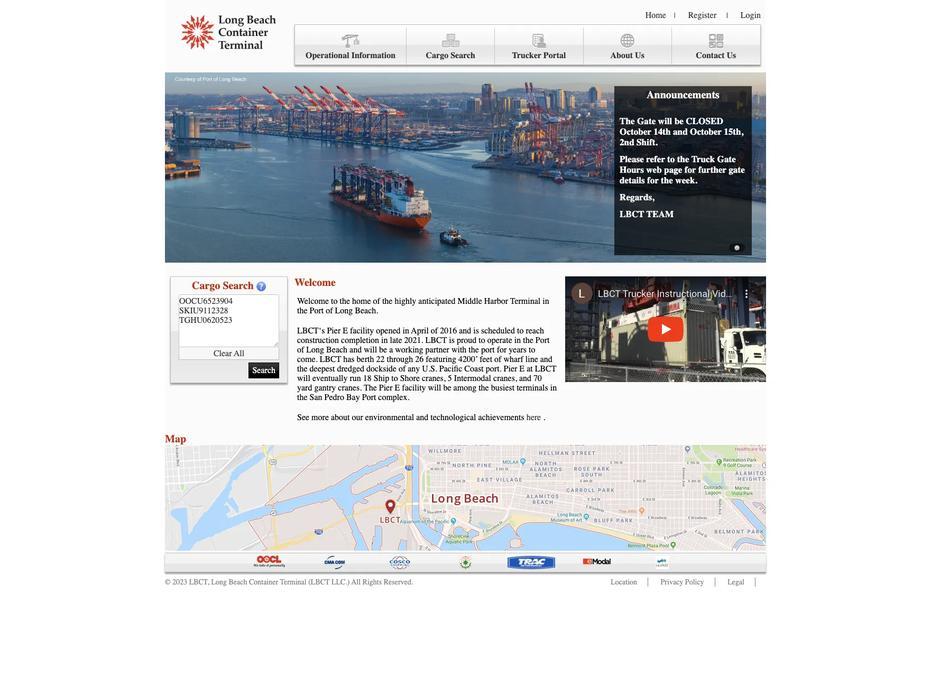 Task type: locate. For each thing, give the bounding box(es) containing it.
location link
[[611, 578, 638, 587]]

deepest
[[310, 365, 335, 374]]

us for about us
[[636, 51, 645, 60]]

dockside
[[367, 365, 397, 374]]

pier right lbct's
[[327, 326, 341, 336]]

menu bar
[[295, 24, 761, 65]]

week.
[[676, 175, 698, 186]]

home
[[352, 297, 371, 306]]

all
[[234, 349, 245, 359], [352, 578, 361, 587]]

2 vertical spatial pier
[[379, 384, 393, 393]]

1 horizontal spatial terminal
[[511, 297, 541, 306]]

welcome inside welcome to the home of the highly anticipated middle harbor terminal in the port of long beach.
[[297, 297, 329, 306]]

october up please at the right
[[620, 126, 652, 137]]

gate inside please refer to the truck gate hours web page for further gate details for the week.
[[718, 154, 737, 165]]

the up yard
[[297, 365, 308, 374]]

gate
[[729, 165, 745, 175]]

to left home
[[331, 297, 338, 306]]

facility
[[350, 326, 374, 336], [402, 384, 426, 393]]

0 vertical spatial port
[[310, 306, 324, 316]]

of down lbct's
[[297, 346, 304, 355]]

e left shore
[[395, 384, 400, 393]]

0 vertical spatial the
[[620, 116, 635, 126]]

0 horizontal spatial e
[[343, 326, 348, 336]]

0 horizontal spatial pier
[[327, 326, 341, 336]]

contact us link
[[672, 28, 761, 65]]

1 cranes, from the left
[[422, 374, 446, 384]]

lbct down the regards,​
[[620, 209, 645, 220]]

terminal right harbor
[[511, 297, 541, 306]]

None submit
[[249, 363, 279, 379]]

to
[[668, 154, 675, 165], [331, 297, 338, 306], [517, 326, 524, 336], [479, 336, 486, 346], [529, 346, 536, 355], [392, 374, 398, 384]]

and left technological at the bottom of page
[[417, 413, 429, 423]]

2 horizontal spatial port
[[536, 336, 550, 346]]

is
[[474, 326, 479, 336], [449, 336, 455, 346]]

cranes, left "5"
[[422, 374, 446, 384]]

is left scheduled
[[474, 326, 479, 336]]

the left week.
[[661, 175, 674, 186]]

register link
[[689, 11, 717, 20]]

1 horizontal spatial long
[[307, 346, 324, 355]]

legal
[[728, 578, 745, 587]]

login
[[741, 11, 761, 20]]

the right run in the bottom of the page
[[364, 384, 377, 393]]

0 horizontal spatial search
[[223, 280, 254, 292]]

be inside the gate will be closed october 14th and october 15th, 2nd shift.
[[675, 116, 684, 126]]

be left closed
[[675, 116, 684, 126]]

be left a
[[379, 346, 387, 355]]

for right the details
[[648, 175, 659, 186]]

is left proud
[[449, 336, 455, 346]]

busiest
[[491, 384, 515, 393]]

all right clear
[[234, 349, 245, 359]]

for right "port"
[[497, 346, 507, 355]]

Enter container numbers and/ or booking numbers. text field
[[179, 295, 279, 348]]

gate up shift. on the right of the page
[[638, 116, 656, 126]]

0 horizontal spatial terminal
[[280, 578, 307, 587]]

for right page
[[685, 165, 697, 175]]

| left the login link
[[727, 11, 729, 20]]

more
[[312, 413, 329, 423]]

long left beach.
[[335, 306, 353, 316]]

1 horizontal spatial the
[[620, 116, 635, 126]]

1 vertical spatial the
[[364, 384, 377, 393]]

1 vertical spatial port
[[536, 336, 550, 346]]

2 horizontal spatial pier
[[504, 365, 518, 374]]

2 cranes, from the left
[[494, 374, 517, 384]]

come.
[[297, 355, 318, 365]]

october up truck
[[691, 126, 722, 137]]

1 vertical spatial long
[[307, 346, 324, 355]]

0 horizontal spatial us
[[636, 51, 645, 60]]

in right operate
[[515, 336, 521, 346]]

0 vertical spatial search
[[451, 51, 476, 60]]

e left at
[[520, 365, 525, 374]]

the left 'san'
[[297, 393, 308, 403]]

beach.
[[355, 306, 379, 316]]

0 vertical spatial beach
[[327, 346, 348, 355]]

1 vertical spatial search
[[223, 280, 254, 292]]

all right llc.) at the left bottom of the page
[[352, 578, 361, 587]]

1 horizontal spatial |
[[727, 11, 729, 20]]

at
[[527, 365, 533, 374]]

beach left container
[[229, 578, 247, 587]]

1 vertical spatial beach
[[229, 578, 247, 587]]

1 vertical spatial welcome
[[297, 297, 329, 306]]

2 vertical spatial e
[[395, 384, 400, 393]]

1 vertical spatial cargo search
[[192, 280, 254, 292]]

the left truck
[[678, 154, 690, 165]]

0 vertical spatial e
[[343, 326, 348, 336]]

1 horizontal spatial cargo
[[426, 51, 449, 60]]

1 vertical spatial gate
[[718, 154, 737, 165]]

0 vertical spatial welcome
[[295, 277, 336, 289]]

map
[[165, 433, 186, 446]]

0 vertical spatial cargo
[[426, 51, 449, 60]]

any
[[408, 365, 420, 374]]

2 horizontal spatial long
[[335, 306, 353, 316]]

gate
[[638, 116, 656, 126], [718, 154, 737, 165]]

1 vertical spatial e
[[520, 365, 525, 374]]

please refer to the truck gate hours web page for further gate details for the week.
[[620, 154, 745, 186]]

october
[[620, 126, 652, 137], [691, 126, 722, 137]]

port
[[481, 346, 495, 355]]

1 horizontal spatial beach
[[327, 346, 348, 355]]

2 us from the left
[[727, 51, 737, 60]]

trucker portal link
[[495, 28, 584, 65]]

1 horizontal spatial be
[[444, 384, 452, 393]]

location
[[611, 578, 638, 587]]

1 us from the left
[[636, 51, 645, 60]]

1 horizontal spatial search
[[451, 51, 476, 60]]

1 horizontal spatial pier
[[379, 384, 393, 393]]

for inside lbct's pier e facility opened in april of 2016 and is scheduled to reach construction completion in late 2021.  lbct is proud to operate in the port of long beach and will be a working partner with the port for years to come.  lbct has berth 22 through 26 featuring 4200' feet of wharf line and the deepest dredged dockside of any u.s. pacific coast port. pier e at lbct will eventually run 18 ship to shore cranes, 5 intermodal cranes, and 70 yard gantry cranes. the pier e facility will be among the busiest terminals in the san pedro bay port complex.
[[497, 346, 507, 355]]

will down announcements
[[659, 116, 673, 126]]

eventually
[[313, 374, 348, 384]]

port up line
[[536, 336, 550, 346]]

0 vertical spatial long
[[335, 306, 353, 316]]

facility down any
[[402, 384, 426, 393]]

refer
[[647, 154, 666, 165]]

(lbct
[[309, 578, 330, 587]]

cranes, down wharf
[[494, 374, 517, 384]]

operate
[[488, 336, 513, 346]]

login link
[[741, 11, 761, 20]]

0 horizontal spatial gate
[[638, 116, 656, 126]]

0 vertical spatial gate
[[638, 116, 656, 126]]

see more about our environmental and technological achievements here .
[[297, 413, 546, 423]]

to right 'refer'
[[668, 154, 675, 165]]

lbct right at
[[535, 365, 557, 374]]

0 horizontal spatial facility
[[350, 326, 374, 336]]

long right lbct, on the bottom of the page
[[211, 578, 227, 587]]

cargo
[[426, 51, 449, 60], [192, 280, 220, 292]]

welcome to the home of the highly anticipated middle harbor terminal in the port of long beach.
[[297, 297, 550, 316]]

and
[[459, 326, 472, 336], [350, 346, 362, 355], [541, 355, 553, 365], [520, 374, 532, 384], [417, 413, 429, 423]]

0 horizontal spatial all
[[234, 349, 245, 359]]

contact
[[697, 51, 725, 60]]

among
[[454, 384, 477, 393]]

1 horizontal spatial cranes,
[[494, 374, 517, 384]]

1 horizontal spatial october
[[691, 126, 722, 137]]

0 horizontal spatial |
[[675, 11, 676, 20]]

gate right truck
[[718, 154, 737, 165]]

welcome for welcome to the home of the highly anticipated middle harbor terminal in the port of long beach.
[[297, 297, 329, 306]]

long
[[335, 306, 353, 316], [307, 346, 324, 355], [211, 578, 227, 587]]

rights
[[363, 578, 382, 587]]

terminal left (lbct
[[280, 578, 307, 587]]

0 horizontal spatial cranes,
[[422, 374, 446, 384]]

70
[[534, 374, 542, 384]]

menu bar containing operational information
[[295, 24, 761, 65]]

middle
[[458, 297, 482, 306]]

dredged
[[337, 365, 365, 374]]

2 horizontal spatial be
[[675, 116, 684, 126]]

privacy policy link
[[661, 578, 705, 587]]

1 vertical spatial cargo
[[192, 280, 220, 292]]

0 horizontal spatial cargo search
[[192, 280, 254, 292]]

2021.
[[405, 336, 424, 346]]

will
[[659, 116, 673, 126], [364, 346, 377, 355], [297, 374, 311, 384], [428, 384, 442, 393]]

0 horizontal spatial the
[[364, 384, 377, 393]]

0 horizontal spatial beach
[[229, 578, 247, 587]]

2nd
[[620, 137, 635, 148]]

1 vertical spatial be
[[379, 346, 387, 355]]

0 vertical spatial all
[[234, 349, 245, 359]]

| right the home link
[[675, 11, 676, 20]]

cargo search
[[426, 51, 476, 60], [192, 280, 254, 292]]

1 | from the left
[[675, 11, 676, 20]]

the up 2nd
[[620, 116, 635, 126]]

in up reach
[[543, 297, 550, 306]]

years
[[509, 346, 527, 355]]

the left "port"
[[469, 346, 479, 355]]

bay
[[347, 393, 360, 403]]

lbct left has
[[320, 355, 342, 365]]

will down come.
[[297, 374, 311, 384]]

be left among
[[444, 384, 452, 393]]

1 horizontal spatial gate
[[718, 154, 737, 165]]

legal link
[[728, 578, 745, 587]]

2 vertical spatial be
[[444, 384, 452, 393]]

beach up dredged
[[327, 346, 348, 355]]

april
[[411, 326, 429, 336]]

privacy policy
[[661, 578, 705, 587]]

welcome
[[295, 277, 336, 289], [297, 297, 329, 306]]

2 | from the left
[[727, 11, 729, 20]]

pier down dockside
[[379, 384, 393, 393]]

through
[[387, 355, 413, 365]]

port up lbct's
[[310, 306, 324, 316]]

1 horizontal spatial all
[[352, 578, 361, 587]]

e
[[343, 326, 348, 336], [520, 365, 525, 374], [395, 384, 400, 393]]

1 vertical spatial facility
[[402, 384, 426, 393]]

us right contact
[[727, 51, 737, 60]]

about
[[331, 413, 350, 423]]

1 horizontal spatial facility
[[402, 384, 426, 393]]

|
[[675, 11, 676, 20], [727, 11, 729, 20]]

scheduled
[[482, 326, 515, 336]]

register
[[689, 11, 717, 20]]

the inside the gate will be closed october 14th and october 15th, 2nd shift.
[[620, 116, 635, 126]]

0 vertical spatial be
[[675, 116, 684, 126]]

and up dredged
[[350, 346, 362, 355]]

facility down beach.
[[350, 326, 374, 336]]

and left '70'
[[520, 374, 532, 384]]

port.
[[486, 365, 502, 374]]

long down lbct's
[[307, 346, 324, 355]]

pacific
[[440, 365, 463, 374]]

us right about
[[636, 51, 645, 60]]

technological
[[431, 413, 477, 423]]

port right bay
[[362, 393, 376, 403]]

cargo inside cargo search link
[[426, 51, 449, 60]]

team
[[647, 209, 674, 220]]

for
[[685, 165, 697, 175], [648, 175, 659, 186], [497, 346, 507, 355]]

shift.
[[637, 137, 658, 148]]

1 vertical spatial pier
[[504, 365, 518, 374]]

to right the "ship"
[[392, 374, 398, 384]]

the left home
[[340, 297, 350, 306]]

0 horizontal spatial port
[[310, 306, 324, 316]]

2 vertical spatial port
[[362, 393, 376, 403]]

the gate will be closed october 14th and october 15th, 2nd shift.
[[620, 116, 744, 148]]

0 vertical spatial cargo search
[[426, 51, 476, 60]]

0 horizontal spatial for
[[497, 346, 507, 355]]

to inside please refer to the truck gate hours web page for further gate details for the week.
[[668, 154, 675, 165]]

pier right port.
[[504, 365, 518, 374]]

e up has
[[343, 326, 348, 336]]

1 horizontal spatial us
[[727, 51, 737, 60]]

2 vertical spatial long
[[211, 578, 227, 587]]

lbct up featuring
[[426, 336, 447, 346]]

0 vertical spatial terminal
[[511, 297, 541, 306]]

1 horizontal spatial is
[[474, 326, 479, 336]]

1 horizontal spatial cargo search
[[426, 51, 476, 60]]

0 horizontal spatial october
[[620, 126, 652, 137]]

1 vertical spatial all
[[352, 578, 361, 587]]



Task type: describe. For each thing, give the bounding box(es) containing it.
construction
[[297, 336, 339, 346]]

web
[[647, 165, 662, 175]]

will inside the gate will be closed october 14th and october 15th, 2nd shift.
[[659, 116, 673, 126]]

lbct,
[[189, 578, 209, 587]]

environmental
[[366, 413, 414, 423]]

with
[[452, 346, 467, 355]]

trucker
[[512, 51, 542, 60]]

©
[[165, 578, 171, 587]]

of up construction
[[326, 306, 333, 316]]

2 horizontal spatial e
[[520, 365, 525, 374]]

© 2023 lbct, long beach container terminal (lbct llc.) all rights reserved.
[[165, 578, 413, 587]]

port inside welcome to the home of the highly anticipated middle harbor terminal in the port of long beach.
[[310, 306, 324, 316]]

terminals
[[517, 384, 549, 393]]

2 horizontal spatial for
[[685, 165, 697, 175]]

about
[[611, 51, 633, 60]]

lbct's pier e facility opened in april of 2016 and is scheduled to reach construction completion in late 2021.  lbct is proud to operate in the port of long beach and will be a working partner with the port for years to come.  lbct has berth 22 through 26 featuring 4200' feet of wharf line and the deepest dredged dockside of any u.s. pacific coast port. pier e at lbct will eventually run 18 ship to shore cranes, 5 intermodal cranes, and 70 yard gantry cranes. the pier e facility will be among the busiest terminals in the san pedro bay port complex.
[[297, 326, 557, 403]]

the up lbct's
[[297, 306, 308, 316]]

of right feet
[[495, 355, 502, 365]]

us for contact us
[[727, 51, 737, 60]]

long inside welcome to the home of the highly anticipated middle harbor terminal in the port of long beach.
[[335, 306, 353, 316]]

policy
[[686, 578, 705, 587]]

see
[[297, 413, 310, 423]]

welcome for welcome
[[295, 277, 336, 289]]

coast
[[465, 365, 484, 374]]

0 horizontal spatial long
[[211, 578, 227, 587]]

0 horizontal spatial is
[[449, 336, 455, 346]]

opened
[[376, 326, 401, 336]]

of left the 2016
[[431, 326, 438, 336]]

intermodal
[[454, 374, 492, 384]]

feet
[[480, 355, 493, 365]]

shore
[[400, 374, 420, 384]]

1 horizontal spatial for
[[648, 175, 659, 186]]

of left any
[[399, 365, 406, 374]]

to right proud
[[479, 336, 486, 346]]

1 horizontal spatial port
[[362, 393, 376, 403]]

portal
[[544, 51, 566, 60]]

0 vertical spatial facility
[[350, 326, 374, 336]]

to left reach
[[517, 326, 524, 336]]

operational information link
[[295, 28, 407, 65]]

1 vertical spatial terminal
[[280, 578, 307, 587]]

to inside welcome to the home of the highly anticipated middle harbor terminal in the port of long beach.
[[331, 297, 338, 306]]

san
[[310, 393, 323, 403]]

in left late
[[382, 336, 388, 346]]

1 october from the left
[[620, 126, 652, 137]]

details
[[620, 175, 645, 186]]

beach inside lbct's pier e facility opened in april of 2016 and is scheduled to reach construction completion in late 2021.  lbct is proud to operate in the port of long beach and will be a working partner with the port for years to come.  lbct has berth 22 through 26 featuring 4200' feet of wharf line and the deepest dredged dockside of any u.s. pacific coast port. pier e at lbct will eventually run 18 ship to shore cranes, 5 intermodal cranes, and 70 yard gantry cranes. the pier e facility will be among the busiest terminals in the san pedro bay port complex.
[[327, 346, 348, 355]]

home
[[646, 11, 667, 20]]

the right among
[[479, 384, 489, 393]]

our
[[352, 413, 363, 423]]

2 october from the left
[[691, 126, 722, 137]]

contact us
[[697, 51, 737, 60]]

2023
[[173, 578, 187, 587]]

in right late
[[403, 326, 410, 336]]

container
[[249, 578, 278, 587]]

and right line
[[541, 355, 553, 365]]

late
[[390, 336, 402, 346]]

1 horizontal spatial e
[[395, 384, 400, 393]]

has
[[344, 355, 355, 365]]

here link
[[527, 413, 541, 423]]

proud
[[457, 336, 477, 346]]

line
[[526, 355, 539, 365]]

regards,​
[[620, 192, 655, 203]]

pedro
[[325, 393, 344, 403]]

22
[[376, 355, 385, 365]]

about us link
[[584, 28, 672, 65]]

operational information
[[306, 51, 396, 60]]

of right home
[[373, 297, 380, 306]]

reach
[[526, 326, 545, 336]]

the up line
[[523, 336, 534, 346]]

the left 'highly'
[[383, 297, 393, 306]]

completion
[[341, 336, 379, 346]]

the inside lbct's pier e facility opened in april of 2016 and is scheduled to reach construction completion in late 2021.  lbct is proud to operate in the port of long beach and will be a working partner with the port for years to come.  lbct has berth 22 through 26 featuring 4200' feet of wharf line and the deepest dredged dockside of any u.s. pacific coast port. pier e at lbct will eventually run 18 ship to shore cranes, 5 intermodal cranes, and 70 yard gantry cranes. the pier e facility will be among the busiest terminals in the san pedro bay port complex.
[[364, 384, 377, 393]]

berth
[[357, 355, 374, 365]]

trucker portal
[[512, 51, 566, 60]]

0 vertical spatial pier
[[327, 326, 341, 336]]

14th and
[[654, 126, 688, 137]]

in right '70'
[[551, 384, 557, 393]]

gantry
[[315, 384, 336, 393]]

u.s.
[[422, 365, 438, 374]]

anticipated
[[419, 297, 456, 306]]

to right years
[[529, 346, 536, 355]]

operational
[[306, 51, 350, 60]]

terminal inside welcome to the home of the highly anticipated middle harbor terminal in the port of long beach.
[[511, 297, 541, 306]]

2016
[[440, 326, 457, 336]]

yard
[[297, 384, 312, 393]]

page
[[665, 165, 683, 175]]

clear all
[[214, 349, 245, 359]]

llc.)
[[332, 578, 350, 587]]

26
[[416, 355, 424, 365]]

information
[[352, 51, 396, 60]]

long inside lbct's pier e facility opened in april of 2016 and is scheduled to reach construction completion in late 2021.  lbct is proud to operate in the port of long beach and will be a working partner with the port for years to come.  lbct has berth 22 through 26 featuring 4200' feet of wharf line and the deepest dredged dockside of any u.s. pacific coast port. pier e at lbct will eventually run 18 ship to shore cranes, 5 intermodal cranes, and 70 yard gantry cranes. the pier e facility will be among the busiest terminals in the san pedro bay port complex.
[[307, 346, 324, 355]]

will left "5"
[[428, 384, 442, 393]]

all inside "button"
[[234, 349, 245, 359]]

achievements
[[479, 413, 525, 423]]

announcements
[[647, 89, 720, 101]]

here
[[527, 413, 541, 423]]

clear all button
[[179, 348, 279, 360]]

about us
[[611, 51, 645, 60]]

ship
[[374, 374, 390, 384]]

highly
[[395, 297, 417, 306]]

and right the 2016
[[459, 326, 472, 336]]

4200'
[[459, 355, 478, 365]]

0 horizontal spatial cargo
[[192, 280, 220, 292]]

cranes.
[[338, 384, 362, 393]]

15th,
[[725, 126, 744, 137]]

featuring
[[426, 355, 457, 365]]

closed
[[686, 116, 724, 126]]

will left a
[[364, 346, 377, 355]]

in inside welcome to the home of the highly anticipated middle harbor terminal in the port of long beach.
[[543, 297, 550, 306]]

lbct team
[[620, 209, 674, 220]]

0 horizontal spatial be
[[379, 346, 387, 355]]

truck
[[692, 154, 716, 165]]

gate inside the gate will be closed october 14th and october 15th, 2nd shift.
[[638, 116, 656, 126]]

working
[[395, 346, 424, 355]]

please
[[620, 154, 644, 165]]

clear
[[214, 349, 232, 359]]

hours
[[620, 165, 644, 175]]

harbor
[[485, 297, 509, 306]]



Task type: vqa. For each thing, say whether or not it's contained in the screenshot.
'Us' within Contact Us LINK
no



